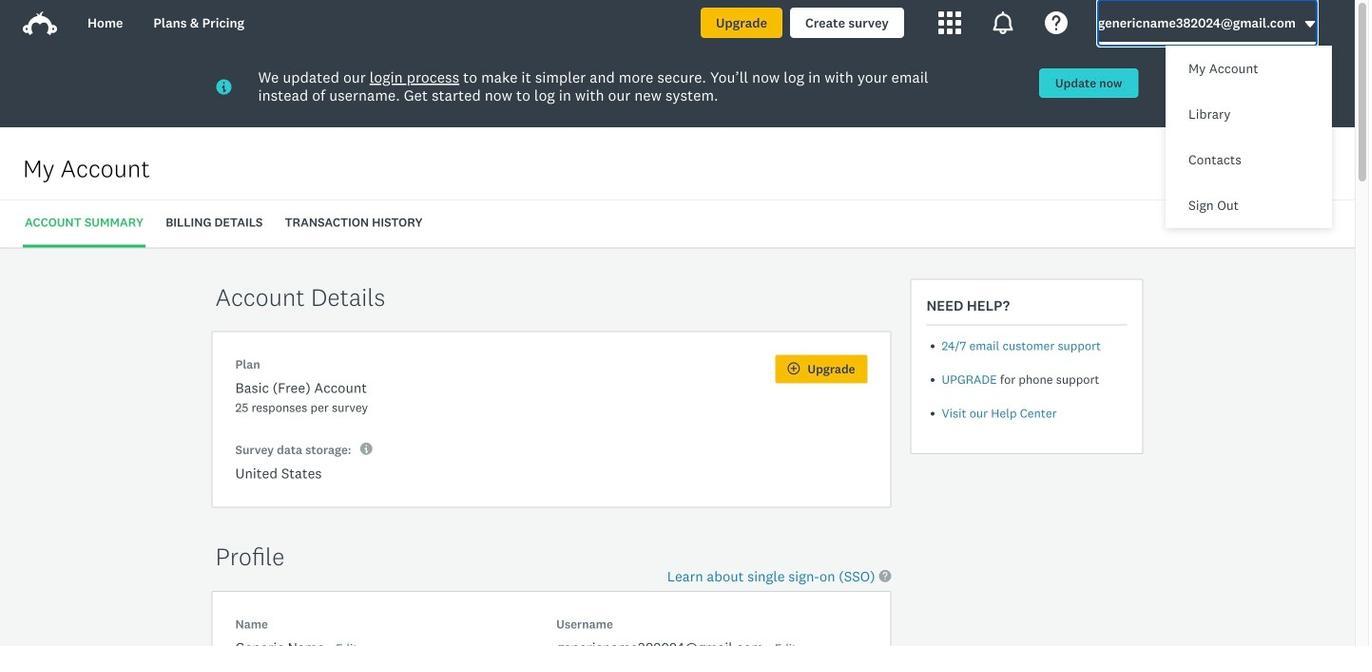 Task type: describe. For each thing, give the bounding box(es) containing it.
dropdown arrow image
[[1304, 18, 1317, 31]]

1 products icon image from the left
[[938, 11, 961, 34]]

help icon image
[[1045, 11, 1068, 34]]

surveymonkey logo image
[[23, 11, 57, 35]]



Task type: locate. For each thing, give the bounding box(es) containing it.
1 horizontal spatial products icon image
[[992, 11, 1014, 34]]

0 horizontal spatial products icon image
[[938, 11, 961, 34]]

products icon image
[[938, 11, 961, 34], [992, 11, 1014, 34]]

2 products icon image from the left
[[992, 11, 1014, 34]]

x image
[[1314, 82, 1326, 94]]



Task type: vqa. For each thing, say whether or not it's contained in the screenshot.
1st Products Icon from right
yes



